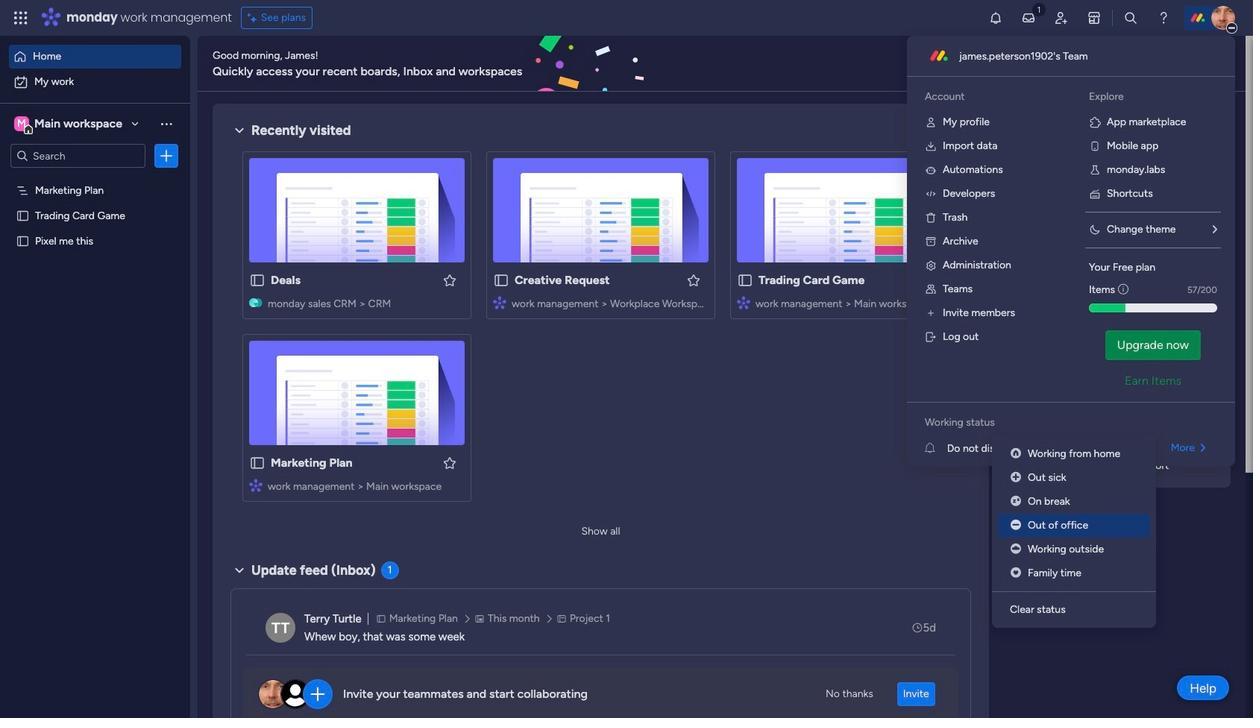 Task type: locate. For each thing, give the bounding box(es) containing it.
help center element
[[1007, 428, 1231, 487]]

v2 info image
[[1118, 282, 1129, 298]]

see plans image
[[247, 10, 261, 26]]

import data image
[[925, 140, 937, 152]]

option
[[9, 45, 181, 69], [9, 70, 181, 94], [0, 176, 190, 179]]

0 horizontal spatial public board image
[[16, 208, 30, 222]]

1 vertical spatial public board image
[[737, 272, 753, 289]]

working status on break image
[[1011, 495, 1021, 508]]

teams image
[[925, 283, 937, 295]]

close recently visited image
[[230, 122, 248, 139]]

2 horizontal spatial add to favorites image
[[930, 273, 945, 288]]

administration image
[[925, 260, 937, 271]]

working status wfh image
[[1011, 448, 1021, 460]]

working status sick image
[[1011, 471, 1021, 484]]

list box
[[0, 174, 190, 455]]

1 horizontal spatial add to favorites image
[[686, 273, 701, 288]]

1 vertical spatial option
[[9, 70, 181, 94]]

add to favorites image
[[686, 273, 701, 288], [930, 273, 945, 288], [442, 455, 457, 470]]

quick search results list box
[[230, 139, 971, 520]]

workspace selection element
[[14, 115, 125, 134]]

public board image
[[16, 233, 30, 248], [249, 272, 266, 289], [493, 272, 509, 289], [249, 455, 266, 471]]

my profile image
[[925, 116, 937, 128]]

search everything image
[[1123, 10, 1138, 25]]

Search in workspace field
[[31, 147, 125, 164]]

log out image
[[925, 331, 937, 343]]

menu
[[992, 436, 1156, 628]]

working status ooo image
[[1011, 519, 1021, 532]]

notifications image
[[988, 10, 1003, 25]]

invite members image
[[925, 307, 937, 319]]

change theme image
[[1089, 224, 1101, 236]]

v2 surfce notifications image
[[925, 440, 947, 456]]

working status family image
[[1011, 567, 1021, 580]]

2 vertical spatial option
[[0, 176, 190, 179]]

help image
[[1156, 10, 1171, 25]]

v2 user feedback image
[[1019, 55, 1030, 72]]

1 horizontal spatial public board image
[[737, 272, 753, 289]]

public board image
[[16, 208, 30, 222], [737, 272, 753, 289]]

terry turtle image
[[266, 613, 295, 643]]



Task type: vqa. For each thing, say whether or not it's contained in the screenshot.
Mobile app Icon
yes



Task type: describe. For each thing, give the bounding box(es) containing it.
automations image
[[925, 164, 937, 176]]

list arrow image
[[1213, 225, 1217, 235]]

add to favorites image
[[442, 273, 457, 288]]

update feed image
[[1021, 10, 1036, 25]]

developers image
[[925, 188, 937, 200]]

monday.labs image
[[1089, 164, 1101, 176]]

templates image image
[[1020, 113, 1217, 216]]

options image
[[159, 148, 174, 163]]

workspace options image
[[159, 116, 174, 131]]

invite members image
[[1054, 10, 1069, 25]]

1 element
[[381, 562, 399, 580]]

1 image
[[1032, 1, 1046, 18]]

shortcuts image
[[1089, 188, 1101, 200]]

trash image
[[925, 212, 937, 224]]

workspace image
[[14, 116, 29, 132]]

close update feed (inbox) image
[[230, 562, 248, 580]]

0 vertical spatial option
[[9, 45, 181, 69]]

select product image
[[13, 10, 28, 25]]

archive image
[[925, 236, 937, 248]]

list arrow image
[[1201, 443, 1205, 453]]

0 horizontal spatial add to favorites image
[[442, 455, 457, 470]]

0 vertical spatial public board image
[[16, 208, 30, 222]]

james peterson image
[[1211, 6, 1235, 30]]

monday marketplace image
[[1087, 10, 1102, 25]]

getting started element
[[1007, 356, 1231, 416]]

working status outside image
[[1011, 543, 1021, 556]]

mobile app image
[[1089, 140, 1101, 152]]



